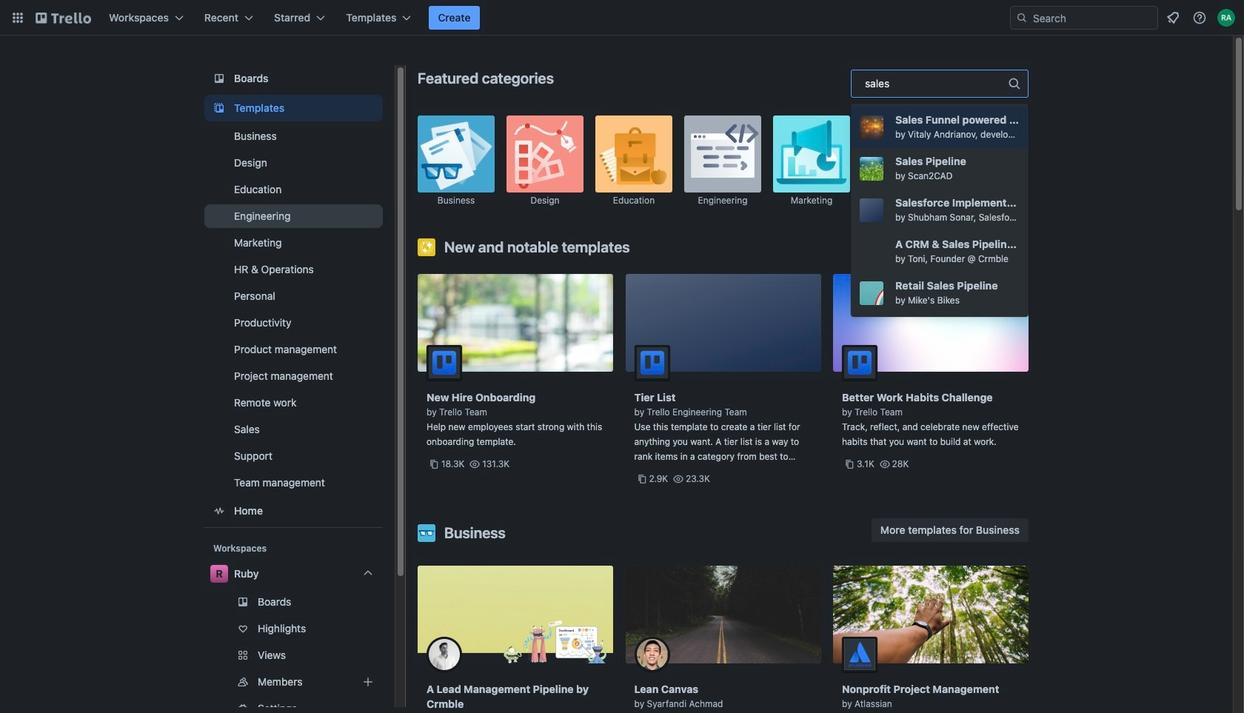 Task type: vqa. For each thing, say whether or not it's contained in the screenshot.
1 to the middle
no



Task type: describe. For each thing, give the bounding box(es) containing it.
Search field
[[1029, 7, 1158, 28]]

2 business icon image from the top
[[418, 525, 436, 542]]

0 notifications image
[[1165, 9, 1183, 27]]

1 business icon image from the top
[[418, 116, 495, 193]]

add image
[[359, 674, 377, 691]]

ruby anderson (rubyanderson7) image
[[1218, 9, 1236, 27]]

engineering icon image
[[685, 116, 762, 193]]

marketing icon image
[[774, 116, 851, 193]]

education icon image
[[596, 116, 673, 193]]

forward image
[[380, 700, 398, 714]]

search image
[[1017, 12, 1029, 24]]

primary element
[[0, 0, 1245, 36]]

toni, founder @ crmble image
[[427, 637, 462, 673]]

remote work icon image
[[952, 116, 1029, 193]]

syarfandi achmad image
[[635, 637, 670, 673]]



Task type: locate. For each thing, give the bounding box(es) containing it.
0 vertical spatial business icon image
[[418, 116, 495, 193]]

board image
[[210, 70, 228, 87]]

None field
[[851, 70, 1029, 317]]

trello team image
[[427, 345, 462, 381]]

project management icon image
[[863, 116, 940, 193]]

2 forward image from the top
[[380, 674, 398, 691]]

None text field
[[866, 76, 891, 90]]

trello team image
[[843, 345, 878, 381]]

forward image up forward image
[[380, 647, 398, 665]]

forward image right add image
[[380, 674, 398, 691]]

back to home image
[[36, 6, 91, 30]]

trello engineering team image
[[635, 345, 670, 381]]

1 vertical spatial forward image
[[380, 674, 398, 691]]

1 forward image from the top
[[380, 647, 398, 665]]

0 vertical spatial forward image
[[380, 647, 398, 665]]

atlassian image
[[843, 637, 878, 673]]

design icon image
[[507, 116, 584, 193]]

forward image
[[380, 647, 398, 665], [380, 674, 398, 691]]

template board image
[[210, 99, 228, 117]]

1 vertical spatial business icon image
[[418, 525, 436, 542]]

home image
[[210, 502, 228, 520]]

open information menu image
[[1193, 10, 1208, 25]]

business icon image
[[418, 116, 495, 193], [418, 525, 436, 542]]



